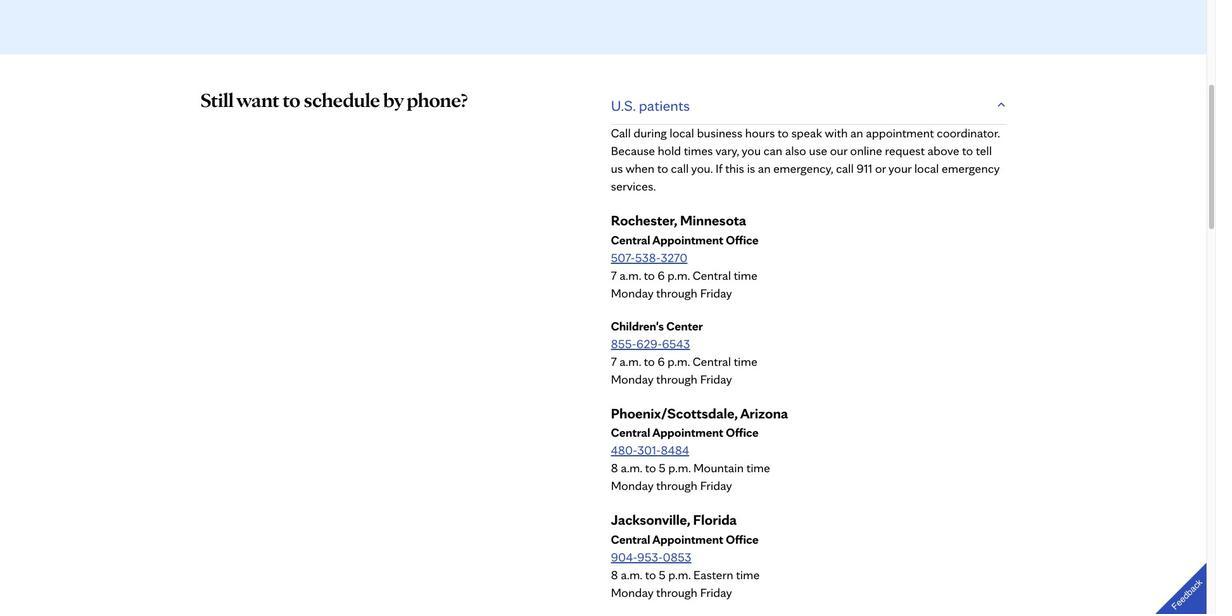 Task type: vqa. For each thing, say whether or not it's contained in the screenshot.
the bottom Clinic
no



Task type: locate. For each thing, give the bounding box(es) containing it.
1 vertical spatial 8
[[611, 568, 619, 583]]

2 6 from the top
[[658, 354, 665, 369]]

a.m. down 855-
[[620, 354, 642, 369]]

p.m. down 8484 on the right bottom of the page
[[669, 461, 691, 476]]

time for arizona
[[747, 461, 771, 476]]

office down minnesota
[[726, 232, 759, 248]]

1 7 from the top
[[611, 268, 617, 283]]

through inside rochester, minnesota central appointment office 507-538-3270 7 a.m. to 6 p.m. central time monday through friday
[[657, 286, 698, 301]]

a.m. down 904-
[[621, 568, 643, 583]]

because
[[611, 143, 656, 158]]

a.m. inside rochester, minnesota central appointment office 507-538-3270 7 a.m. to 6 p.m. central time monday through friday
[[620, 268, 642, 283]]

monday inside rochester, minnesota central appointment office 507-538-3270 7 a.m. to 6 p.m. central time monday through friday
[[611, 286, 654, 301]]

0 vertical spatial 5
[[659, 461, 666, 476]]

1 through from the top
[[657, 286, 698, 301]]

a.m. inside jacksonville, florida central appointment office 904-953-0853 8 a.m. to 5 p.m. eastern time monday through friday
[[621, 568, 643, 583]]

0 horizontal spatial call
[[671, 161, 689, 176]]

call during local business hours to speak with an appointment coordinator. because hold times vary, you can also use our online request above to tell us when to call you. if this is an emergency, call 911 or your local emergency services.
[[611, 125, 1001, 194]]

to down 507-538-3270 link at top right
[[644, 268, 655, 283]]

2 through from the top
[[657, 372, 698, 387]]

central
[[611, 232, 651, 248], [693, 268, 732, 283], [693, 354, 732, 369], [611, 426, 651, 441], [611, 533, 651, 548]]

business
[[697, 125, 743, 141]]

monday inside children's center 855-629-6543 7 a.m. to 6 p.m. central time monday through friday
[[611, 372, 654, 387]]

3 through from the top
[[657, 479, 698, 494]]

a.m. inside 'phoenix/scottsdale, arizona central appointment office 480-301-8484 8 a.m. to 5 p.m. mountain time monday through friday'
[[621, 461, 643, 476]]

1 friday from the top
[[701, 286, 733, 301]]

a.m.
[[620, 268, 642, 283], [620, 354, 642, 369], [621, 461, 643, 476], [621, 568, 643, 583]]

1 vertical spatial 6
[[658, 354, 665, 369]]

0 horizontal spatial an
[[758, 161, 771, 176]]

your
[[889, 161, 912, 176]]

3 appointment from the top
[[653, 533, 724, 548]]

1 vertical spatial office
[[726, 426, 759, 441]]

5 down 904-953-0853 "link"
[[659, 568, 666, 583]]

2 5 from the top
[[659, 568, 666, 583]]

p.m. inside rochester, minnesota central appointment office 507-538-3270 7 a.m. to 6 p.m. central time monday through friday
[[668, 268, 690, 283]]

central up 507- on the top right of the page
[[611, 232, 651, 248]]

central down center
[[693, 354, 732, 369]]

or
[[876, 161, 887, 176]]

appointment
[[867, 125, 935, 141]]

minnesota
[[681, 212, 747, 229]]

0853
[[663, 550, 692, 566]]

2 vertical spatial office
[[726, 533, 759, 548]]

5 down 480-301-8484 link
[[659, 461, 666, 476]]

when
[[626, 161, 655, 176]]

1 vertical spatial appointment
[[653, 426, 724, 441]]

1 horizontal spatial local
[[915, 161, 940, 176]]

2 vertical spatial appointment
[[653, 533, 724, 548]]

through
[[657, 286, 698, 301], [657, 372, 698, 387], [657, 479, 698, 494], [657, 586, 698, 601]]

5 inside jacksonville, florida central appointment office 904-953-0853 8 a.m. to 5 p.m. eastern time monday through friday
[[659, 568, 666, 583]]

time
[[734, 268, 758, 283], [734, 354, 758, 369], [747, 461, 771, 476], [737, 568, 760, 583]]

monday for rochester,
[[611, 286, 654, 301]]

u.s.
[[611, 96, 636, 115]]

2 friday from the top
[[701, 372, 733, 387]]

central for phoenix/scottsdale,
[[611, 426, 651, 441]]

this
[[726, 161, 745, 176]]

480-
[[611, 443, 638, 459]]

local
[[670, 125, 695, 141], [915, 161, 940, 176]]

arizona
[[741, 405, 789, 423]]

rochester,
[[611, 212, 678, 229]]

an right is
[[758, 161, 771, 176]]

central up 480-
[[611, 426, 651, 441]]

monday down 904-
[[611, 586, 654, 601]]

p.m. inside jacksonville, florida central appointment office 904-953-0853 8 a.m. to 5 p.m. eastern time monday through friday
[[669, 568, 691, 583]]

1 appointment from the top
[[653, 232, 724, 248]]

monday
[[611, 286, 654, 301], [611, 372, 654, 387], [611, 479, 654, 494], [611, 586, 654, 601]]

through inside 'phoenix/scottsdale, arizona central appointment office 480-301-8484 8 a.m. to 5 p.m. mountain time monday through friday'
[[657, 479, 698, 494]]

want
[[237, 87, 279, 112]]

6
[[658, 268, 665, 283], [658, 354, 665, 369]]

8 inside 'phoenix/scottsdale, arizona central appointment office 480-301-8484 8 a.m. to 5 p.m. mountain time monday through friday'
[[611, 461, 619, 476]]

office down florida
[[726, 533, 759, 548]]

1 monday from the top
[[611, 286, 654, 301]]

904-
[[611, 550, 638, 566]]

friday down eastern
[[701, 586, 733, 601]]

0 vertical spatial 8
[[611, 461, 619, 476]]

p.m. down '6543'
[[668, 354, 690, 369]]

0 vertical spatial local
[[670, 125, 695, 141]]

friday inside jacksonville, florida central appointment office 904-953-0853 8 a.m. to 5 p.m. eastern time monday through friday
[[701, 586, 733, 601]]

953-
[[638, 550, 663, 566]]

p.m. for rochester,
[[668, 268, 690, 283]]

through inside children's center 855-629-6543 7 a.m. to 6 p.m. central time monday through friday
[[657, 372, 698, 387]]

time inside jacksonville, florida central appointment office 904-953-0853 8 a.m. to 5 p.m. eastern time monday through friday
[[737, 568, 760, 583]]

3 friday from the top
[[701, 479, 733, 494]]

8 inside jacksonville, florida central appointment office 904-953-0853 8 a.m. to 5 p.m. eastern time monday through friday
[[611, 568, 619, 583]]

to inside jacksonville, florida central appointment office 904-953-0853 8 a.m. to 5 p.m. eastern time monday through friday
[[645, 568, 657, 583]]

monday inside 'phoenix/scottsdale, arizona central appointment office 480-301-8484 8 a.m. to 5 p.m. mountain time monday through friday'
[[611, 479, 654, 494]]

3 monday from the top
[[611, 479, 654, 494]]

through for rochester,
[[657, 286, 698, 301]]

local down above
[[915, 161, 940, 176]]

2 appointment from the top
[[653, 426, 724, 441]]

jacksonville,
[[611, 512, 691, 530]]

p.m.
[[668, 268, 690, 283], [668, 354, 690, 369], [669, 461, 691, 476], [669, 568, 691, 583]]

call down hold
[[671, 161, 689, 176]]

appointment inside rochester, minnesota central appointment office 507-538-3270 7 a.m. to 6 p.m. central time monday through friday
[[653, 232, 724, 248]]

through for jacksonville,
[[657, 586, 698, 601]]

to down 480-301-8484 link
[[645, 461, 657, 476]]

appointment for jacksonville,
[[653, 533, 724, 548]]

speak
[[792, 125, 823, 141]]

7 down 507- on the top right of the page
[[611, 268, 617, 283]]

office
[[726, 232, 759, 248], [726, 426, 759, 441], [726, 533, 759, 548]]

friday inside 'phoenix/scottsdale, arizona central appointment office 480-301-8484 8 a.m. to 5 p.m. mountain time monday through friday'
[[701, 479, 733, 494]]

through down 0853
[[657, 586, 698, 601]]

to inside 'phoenix/scottsdale, arizona central appointment office 480-301-8484 8 a.m. to 5 p.m. mountain time monday through friday'
[[645, 461, 657, 476]]

friday inside rochester, minnesota central appointment office 507-538-3270 7 a.m. to 6 p.m. central time monday through friday
[[701, 286, 733, 301]]

8 down 904-
[[611, 568, 619, 583]]

4 monday from the top
[[611, 586, 654, 601]]

5 for phoenix/scottsdale,
[[659, 461, 666, 476]]

1 6 from the top
[[658, 268, 665, 283]]

appointment up 8484 on the right bottom of the page
[[653, 426, 724, 441]]

1 vertical spatial 7
[[611, 354, 617, 369]]

p.m. down 0853
[[669, 568, 691, 583]]

2 office from the top
[[726, 426, 759, 441]]

to down 953-
[[645, 568, 657, 583]]

patients
[[639, 96, 690, 115]]

if
[[716, 161, 723, 176]]

time inside 'phoenix/scottsdale, arizona central appointment office 480-301-8484 8 a.m. to 5 p.m. mountain time monday through friday'
[[747, 461, 771, 476]]

5 inside 'phoenix/scottsdale, arizona central appointment office 480-301-8484 8 a.m. to 5 p.m. mountain time monday through friday'
[[659, 461, 666, 476]]

appointment inside jacksonville, florida central appointment office 904-953-0853 8 a.m. to 5 p.m. eastern time monday through friday
[[653, 533, 724, 548]]

emergency
[[942, 161, 1000, 176]]

office inside rochester, minnesota central appointment office 507-538-3270 7 a.m. to 6 p.m. central time monday through friday
[[726, 232, 759, 248]]

p.m. for phoenix/scottsdale,
[[669, 461, 691, 476]]

to right "want"
[[283, 87, 301, 112]]

friday up center
[[701, 286, 733, 301]]

appointment inside 'phoenix/scottsdale, arizona central appointment office 480-301-8484 8 a.m. to 5 p.m. mountain time monday through friday'
[[653, 426, 724, 441]]

call
[[611, 125, 631, 141]]

0 vertical spatial 7
[[611, 268, 617, 283]]

monday inside jacksonville, florida central appointment office 904-953-0853 8 a.m. to 5 p.m. eastern time monday through friday
[[611, 586, 654, 601]]

629-
[[637, 336, 663, 352]]

7 down 855-
[[611, 354, 617, 369]]

6 down 855-629-6543 link
[[658, 354, 665, 369]]

0 horizontal spatial local
[[670, 125, 695, 141]]

you
[[742, 143, 761, 158]]

2 7 from the top
[[611, 354, 617, 369]]

coordinator.
[[937, 125, 1001, 141]]

appointment
[[653, 232, 724, 248], [653, 426, 724, 441], [653, 533, 724, 548]]

friday down mountain
[[701, 479, 733, 494]]

monday down 480-
[[611, 479, 654, 494]]

5 for jacksonville,
[[659, 568, 666, 583]]

8 down 480-
[[611, 461, 619, 476]]

5
[[659, 461, 666, 476], [659, 568, 666, 583]]

6543
[[663, 336, 691, 352]]

1 5 from the top
[[659, 461, 666, 476]]

office down arizona
[[726, 426, 759, 441]]

central up 904-
[[611, 533, 651, 548]]

friday inside children's center 855-629-6543 7 a.m. to 6 p.m. central time monday through friday
[[701, 372, 733, 387]]

friday for minnesota
[[701, 286, 733, 301]]

request
[[886, 143, 926, 158]]

an up online
[[851, 125, 864, 141]]

1 vertical spatial local
[[915, 161, 940, 176]]

7
[[611, 268, 617, 283], [611, 354, 617, 369]]

8
[[611, 461, 619, 476], [611, 568, 619, 583]]

to
[[283, 87, 301, 112], [778, 125, 789, 141], [963, 143, 974, 158], [658, 161, 669, 176], [644, 268, 655, 283], [644, 354, 655, 369], [645, 461, 657, 476], [645, 568, 657, 583]]

1 vertical spatial 5
[[659, 568, 666, 583]]

through up "phoenix/scottsdale,"
[[657, 372, 698, 387]]

4 friday from the top
[[701, 586, 733, 601]]

appointment for rochester,
[[653, 232, 724, 248]]

2 monday from the top
[[611, 372, 654, 387]]

p.m. inside 'phoenix/scottsdale, arizona central appointment office 480-301-8484 8 a.m. to 5 p.m. mountain time monday through friday'
[[669, 461, 691, 476]]

to inside children's center 855-629-6543 7 a.m. to 6 p.m. central time monday through friday
[[644, 354, 655, 369]]

friday for arizona
[[701, 479, 733, 494]]

0 vertical spatial appointment
[[653, 232, 724, 248]]

7 inside children's center 855-629-6543 7 a.m. to 6 p.m. central time monday through friday
[[611, 354, 617, 369]]

to down "629-"
[[644, 354, 655, 369]]

you.
[[692, 161, 713, 176]]

to left tell
[[963, 143, 974, 158]]

1 8 from the top
[[611, 461, 619, 476]]

online
[[851, 143, 883, 158]]

1 office from the top
[[726, 232, 759, 248]]

through up center
[[657, 286, 698, 301]]

hours
[[746, 125, 775, 141]]

friday up "phoenix/scottsdale,"
[[701, 372, 733, 387]]

a.m. for phoenix/scottsdale,
[[621, 461, 643, 476]]

friday
[[701, 286, 733, 301], [701, 372, 733, 387], [701, 479, 733, 494], [701, 586, 733, 601]]

friday for florida
[[701, 586, 733, 601]]

us
[[611, 161, 623, 176]]

office inside jacksonville, florida central appointment office 904-953-0853 8 a.m. to 5 p.m. eastern time monday through friday
[[726, 533, 759, 548]]

an
[[851, 125, 864, 141], [758, 161, 771, 176]]

1 call from the left
[[671, 161, 689, 176]]

central inside jacksonville, florida central appointment office 904-953-0853 8 a.m. to 5 p.m. eastern time monday through friday
[[611, 533, 651, 548]]

2 8 from the top
[[611, 568, 619, 583]]

office inside 'phoenix/scottsdale, arizona central appointment office 480-301-8484 8 a.m. to 5 p.m. mountain time monday through friday'
[[726, 426, 759, 441]]

central for rochester,
[[611, 232, 651, 248]]

eastern
[[694, 568, 734, 583]]

6 down 507-538-3270 link at top right
[[658, 268, 665, 283]]

time inside rochester, minnesota central appointment office 507-538-3270 7 a.m. to 6 p.m. central time monday through friday
[[734, 268, 758, 283]]

through down 8484 on the right bottom of the page
[[657, 479, 698, 494]]

a.m. inside children's center 855-629-6543 7 a.m. to 6 p.m. central time monday through friday
[[620, 354, 642, 369]]

monday down 855-
[[611, 372, 654, 387]]

a.m. down 507- on the top right of the page
[[620, 268, 642, 283]]

1 horizontal spatial call
[[837, 161, 854, 176]]

call down "our"
[[837, 161, 854, 176]]

855-629-6543 link
[[611, 336, 691, 352]]

appointment up 3270
[[653, 232, 724, 248]]

time for florida
[[737, 568, 760, 583]]

through inside jacksonville, florida central appointment office 904-953-0853 8 a.m. to 5 p.m. eastern time monday through friday
[[657, 586, 698, 601]]

phoenix/scottsdale, arizona central appointment office 480-301-8484 8 a.m. to 5 p.m. mountain time monday through friday
[[611, 405, 789, 494]]

time inside children's center 855-629-6543 7 a.m. to 6 p.m. central time monday through friday
[[734, 354, 758, 369]]

above
[[928, 143, 960, 158]]

0 vertical spatial office
[[726, 232, 759, 248]]

call
[[671, 161, 689, 176], [837, 161, 854, 176]]

local up hold
[[670, 125, 695, 141]]

3 office from the top
[[726, 533, 759, 548]]

u.s. patients button
[[611, 87, 1007, 124]]

p.m. down 3270
[[668, 268, 690, 283]]

during
[[634, 125, 667, 141]]

0 vertical spatial 6
[[658, 268, 665, 283]]

vary,
[[716, 143, 740, 158]]

4 through from the top
[[657, 586, 698, 601]]

monday up children's on the right of the page
[[611, 286, 654, 301]]

appointment up 0853
[[653, 533, 724, 548]]

rochester, minnesota central appointment office 507-538-3270 7 a.m. to 6 p.m. central time monday through friday
[[611, 212, 759, 301]]

7 inside rochester, minnesota central appointment office 507-538-3270 7 a.m. to 6 p.m. central time monday through friday
[[611, 268, 617, 283]]

a.m. for jacksonville,
[[621, 568, 643, 583]]

children's
[[611, 319, 664, 334]]

0 vertical spatial an
[[851, 125, 864, 141]]

central inside 'phoenix/scottsdale, arizona central appointment office 480-301-8484 8 a.m. to 5 p.m. mountain time monday through friday'
[[611, 426, 651, 441]]

a.m. down 480-
[[621, 461, 643, 476]]

still
[[201, 87, 234, 112]]



Task type: describe. For each thing, give the bounding box(es) containing it.
phone?
[[407, 87, 468, 112]]

by
[[384, 87, 404, 112]]

still want to schedule by phone?
[[201, 87, 468, 112]]

to up the can
[[778, 125, 789, 141]]

jacksonville, florida central appointment office 904-953-0853 8 a.m. to 5 p.m. eastern time monday through friday
[[611, 512, 760, 601]]

8 for phoenix/scottsdale,
[[611, 461, 619, 476]]

schedule
[[304, 87, 380, 112]]

u.s. patients
[[611, 96, 690, 115]]

office for arizona
[[726, 426, 759, 441]]

central down minnesota
[[693, 268, 732, 283]]

mountain
[[694, 461, 744, 476]]

office for minnesota
[[726, 232, 759, 248]]

times
[[684, 143, 713, 158]]

use
[[810, 143, 828, 158]]

hold
[[658, 143, 682, 158]]

507-538-3270 link
[[611, 250, 688, 265]]

central inside children's center 855-629-6543 7 a.m. to 6 p.m. central time monday through friday
[[693, 354, 732, 369]]

our
[[831, 143, 848, 158]]

507-
[[611, 250, 636, 265]]

8 for jacksonville,
[[611, 568, 619, 583]]

services.
[[611, 179, 656, 194]]

is
[[748, 161, 756, 176]]

1 vertical spatial an
[[758, 161, 771, 176]]

538-
[[636, 250, 661, 265]]

1 horizontal spatial an
[[851, 125, 864, 141]]

2 call from the left
[[837, 161, 854, 176]]

a.m. for rochester,
[[620, 268, 642, 283]]

can
[[764, 143, 783, 158]]

monday for phoenix/scottsdale,
[[611, 479, 654, 494]]

480-301-8484 link
[[611, 443, 690, 459]]

6 inside children's center 855-629-6543 7 a.m. to 6 p.m. central time monday through friday
[[658, 354, 665, 369]]

301-
[[638, 443, 661, 459]]

office for florida
[[726, 533, 759, 548]]

3270
[[661, 250, 688, 265]]

904-953-0853 link
[[611, 550, 692, 566]]

time for minnesota
[[734, 268, 758, 283]]

central for jacksonville,
[[611, 533, 651, 548]]

feedback
[[1170, 578, 1205, 613]]

to inside rochester, minnesota central appointment office 507-538-3270 7 a.m. to 6 p.m. central time monday through friday
[[644, 268, 655, 283]]

8484
[[661, 443, 690, 459]]

appointment for phoenix/scottsdale,
[[653, 426, 724, 441]]

6 inside rochester, minnesota central appointment office 507-538-3270 7 a.m. to 6 p.m. central time monday through friday
[[658, 268, 665, 283]]

center
[[667, 319, 703, 334]]

p.m. for jacksonville,
[[669, 568, 691, 583]]

911
[[857, 161, 873, 176]]

also
[[786, 143, 807, 158]]

feedback button
[[1145, 553, 1217, 615]]

monday for jacksonville,
[[611, 586, 654, 601]]

855-
[[611, 336, 637, 352]]

through for phoenix/scottsdale,
[[657, 479, 698, 494]]

with
[[825, 125, 848, 141]]

phoenix/scottsdale,
[[611, 405, 738, 423]]

children's center 855-629-6543 7 a.m. to 6 p.m. central time monday through friday
[[611, 319, 758, 387]]

florida
[[694, 512, 737, 530]]

emergency,
[[774, 161, 834, 176]]

tell
[[977, 143, 993, 158]]

to down hold
[[658, 161, 669, 176]]

p.m. inside children's center 855-629-6543 7 a.m. to 6 p.m. central time monday through friday
[[668, 354, 690, 369]]



